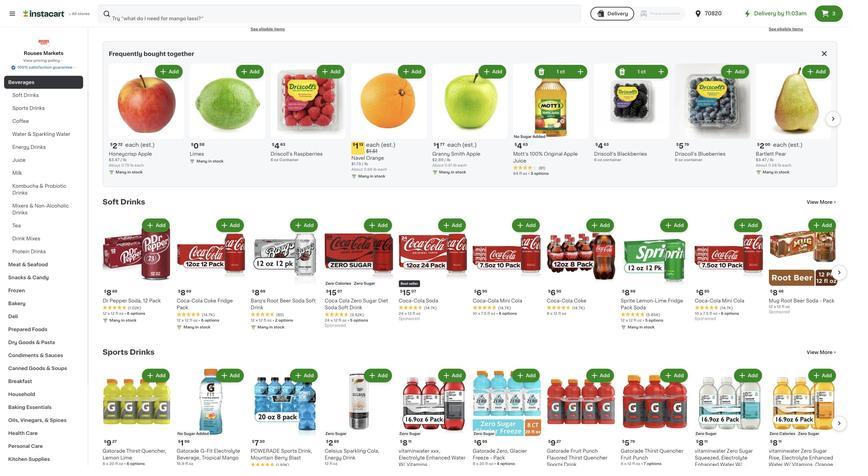 Task type: vqa. For each thing, say whether or not it's contained in the screenshot.


Task type: describe. For each thing, give the bounding box(es) containing it.
view more link for 6
[[807, 199, 837, 206]]

8 for mug root beer soda - pack
[[773, 290, 778, 297]]

rouses markets logo image
[[37, 36, 50, 49]]

& left spices
[[45, 419, 49, 424]]

$1.13 each (estimated) original price: $1.51 element
[[351, 142, 427, 155]]

0 horizontal spatial soft drinks
[[12, 93, 39, 98]]

all stores
[[72, 12, 90, 16]]

mixes
[[26, 237, 40, 242]]

$1.73
[[351, 162, 361, 166]]

6 inside driscoll's raspberries 6 oz container
[[271, 158, 273, 162]]

$ 1 77
[[434, 143, 445, 150]]

soda inside the barq's root beer soda soft drink
[[292, 299, 305, 304]]

8 for vitaminwater zero sugar squeezed, electrolyte enhanced water 
[[699, 440, 704, 447]]

add for powerade sports drink, mountain berry blast
[[304, 374, 314, 379]]

water inside vitaminwater zero sugar rise, electrolyte enhanced water w/ vitamins, oran
[[769, 463, 783, 467]]

$ inside $ 1 13 each (est.) $1.51 navel orange $1.73 / lb about 0.66 lb each
[[353, 143, 355, 147]]

1 vertical spatial added
[[196, 433, 209, 436]]

2 many in stock button from the left
[[473, 0, 541, 12]]

69 for dr
[[112, 290, 117, 294]]

drink inside the barq's root beer soda soft drink
[[251, 306, 263, 310]]

24 for 24 x 12 fl oz
[[399, 312, 404, 316]]

1 cola from the left
[[488, 299, 499, 304]]

rouses
[[24, 51, 42, 56]]

20 inside gatorade thirst quencher, lemon lime 8 x 20 fl oz • 6 options
[[109, 463, 114, 466]]

lb up 0.61
[[447, 158, 451, 162]]

lb right 0.58
[[778, 164, 781, 168]]

24 x 12 fl oz
[[399, 312, 421, 316]]

personal care
[[8, 445, 43, 450]]

(est.) for bartlett pear
[[788, 142, 803, 148]]

in for bartlett pear
[[775, 171, 778, 174]]

$2.00 each (estimated) element
[[756, 142, 831, 151]]

options inside section
[[534, 172, 549, 176]]

4 inside gatorade zero, glacier freeze - pack 8 x 20 fl oz • 4 options
[[497, 463, 499, 466]]

12 x 16.9 fl oz for (1.3k)
[[325, 6, 350, 10]]

protein drinks link
[[4, 246, 83, 259]]

vitaminwater for squeezed,
[[695, 449, 726, 454]]

no sugar added inside section
[[514, 135, 546, 139]]

$ inside the $ 7 30
[[252, 440, 255, 444]]

raspberries
[[294, 152, 323, 157]]

barq's root beer soda soft drink
[[251, 299, 316, 310]]

glacier
[[510, 449, 527, 454]]

meat & seafood
[[8, 263, 48, 268]]

many in stock for sprite lemon-lime fridge pack soda
[[628, 326, 655, 330]]

beer for mug
[[794, 299, 805, 304]]

sugar inside vitaminwater zero sugar rise, electrolyte enhanced water w/ vitamins, oran
[[813, 449, 827, 454]]

oz inside celsius sparkling cola, energy drink 12 fl oz
[[333, 463, 338, 466]]

many in stock for honeycrisp apple
[[116, 171, 143, 174]]

• inside gatorade thirst quencher, lemon lime 8 x 20 fl oz • 6 options
[[124, 463, 126, 466]]

1 mini from the left
[[500, 299, 510, 304]]

snacks & candy
[[8, 276, 49, 281]]

eligible inside spend $32, save $5 see eligible items
[[259, 27, 273, 31]]

quencher,
[[141, 449, 166, 454]]

soda inside mug root beer soda - pack 12 x 12 fl oz
[[806, 299, 818, 304]]

about inside the bartlett pear $3.47 / lb about 0.58 lb each
[[756, 164, 767, 168]]

spend $32, save $5 see eligible items
[[251, 21, 289, 31]]

• inside gatorade zero, glacier freeze - pack 8 x 20 fl oz • 4 options
[[494, 463, 496, 466]]

$ 2 72
[[110, 143, 123, 150]]

kombucha
[[12, 184, 38, 189]]

add for bartlett pear
[[816, 70, 826, 74]]

service type group
[[590, 7, 686, 21]]

pepper
[[110, 299, 127, 304]]

add button for vitaminwater xxx, electrolyte enhanced water w/ vitamin
[[439, 370, 465, 383]]

see inside button
[[769, 27, 776, 31]]

energy drinks link
[[4, 141, 83, 154]]

items inside button
[[792, 27, 803, 31]]

item carousel region containing 2
[[99, 61, 841, 184]]

kitchen supplies
[[8, 458, 50, 463]]

add button for driscoll's raspberries
[[318, 66, 344, 78]]

& left pasta
[[36, 341, 40, 346]]

lemon-
[[636, 299, 655, 304]]

5 coca- from the left
[[695, 299, 710, 304]]

kombucha & probiotic drinks
[[12, 184, 66, 196]]

apple inside granny smith apple $2.89 / lb about 0.61 lb each
[[466, 152, 480, 157]]

ct for driscoll's blackberries
[[641, 70, 646, 74]]

product group containing 0
[[190, 64, 265, 166]]

$ 6 95 for add button related to gatorade zero, glacier freeze - pack
[[474, 440, 487, 447]]

more for 8
[[820, 351, 833, 356]]

x inside gatorade zero, glacier freeze - pack 8 x 20 fl oz • 4 options
[[476, 463, 479, 466]]

eligible inside the see eligible items button
[[777, 27, 791, 31]]

x inside gatorade thirst quencher fruit punch 6 x 12 fl oz • 7 options
[[624, 463, 627, 466]]

options inside gatorade zero, glacier freeze - pack 8 x 20 fl oz • 4 options
[[500, 463, 515, 466]]

add for granny smith apple
[[492, 70, 502, 74]]

1 10 x 7.5 fl oz • 6 options from the left
[[473, 312, 517, 316]]

punch inside gatorade fruit punch flavored thirst quencher sports drink
[[583, 449, 598, 454]]

$ inside $ 2 72
[[110, 143, 113, 147]]

gatorade for 5
[[621, 449, 643, 454]]

/ inside honeycrisp apple $3.47 / lb about 0.79 lb each
[[120, 158, 122, 162]]

3 button
[[815, 5, 843, 22]]

view more for 8
[[807, 351, 833, 356]]

coke for 6
[[574, 299, 587, 304]]

add button for vitaminwater zero sugar squeezed, electrolyte enhanced water 
[[735, 370, 761, 383]]

add button for gatorade zero, glacier freeze - pack
[[513, 370, 539, 383]]

delivery by 11:03am link
[[743, 10, 807, 18]]

30
[[260, 440, 265, 444]]

calories for 8
[[779, 433, 795, 436]]

oz inside mug root beer soda - pack 12 x 12 fl oz
[[785, 305, 790, 309]]

2 down (80)
[[275, 319, 277, 323]]

5 cola from the left
[[414, 299, 425, 304]]

0 horizontal spatial sports drinks
[[12, 106, 45, 111]]

care for health care
[[26, 432, 38, 437]]

$ 4 63 for mott's 100% original apple juice
[[515, 143, 528, 150]]

instacart logo image
[[23, 10, 64, 18]]

1 vertical spatial no sugar added
[[177, 433, 209, 436]]

- for 8
[[820, 299, 822, 304]]

coffee
[[12, 119, 29, 124]]

12 inside button
[[621, 6, 625, 10]]

dairy
[[8, 67, 22, 72]]

12 x 12 fl oz • 6 options for cola
[[177, 319, 219, 323]]

gatorade fruit punch flavored thirst quencher sports drink
[[547, 449, 607, 467]]

coca- for coca-cola mini cola's add button
[[473, 299, 488, 304]]

16.9 inside button
[[629, 6, 637, 10]]

$2.89
[[432, 158, 444, 162]]

64 fl oz • 3 options
[[513, 172, 549, 176]]

gatorade g-fit electrolyte beverage, tropical mango 16.9 fl oz
[[177, 449, 240, 466]]

w/ inside vitaminwater zero sugar rise, electrolyte enhanced water w/ vitamins, oran
[[784, 463, 791, 467]]

sports inside gatorade fruit punch flavored thirst quencher sports drink
[[547, 463, 563, 467]]

add button for sprite lemon-lime fridge pack soda
[[661, 220, 687, 232]]

10 inside product group
[[769, 13, 773, 17]]

5 inside section
[[679, 143, 684, 150]]

soda,
[[128, 299, 142, 304]]

view pricing policy link
[[23, 58, 64, 64]]

rouses markets
[[24, 51, 63, 56]]

6 inside gatorade thirst quencher, lemon lime 8 x 20 fl oz • 6 options
[[127, 463, 129, 466]]

in for barq's root beer soda soft drink
[[269, 326, 273, 330]]

vitaminwater for rise,
[[769, 449, 800, 454]]

stores
[[78, 12, 90, 16]]

dairy & eggs link
[[4, 63, 83, 76]]

1 horizontal spatial 10
[[695, 312, 699, 316]]

add for gatorade thirst quencher, lemon lime
[[156, 374, 166, 379]]

vitamins,
[[792, 463, 814, 467]]

1 ct for mott's 100% original apple juice
[[557, 70, 565, 74]]

alcoholic
[[47, 204, 69, 209]]

add for vitaminwater xxx, electrolyte enhanced water w/ vitamin
[[452, 374, 462, 379]]

15 for coca
[[329, 290, 337, 297]]

water inside vitaminwater zero sugar squeezed, electrolyte enhanced water
[[720, 463, 734, 467]]

coca-cola coke
[[547, 299, 587, 304]]

soda inside "coca cola zero sugar diet soda soft drink"
[[325, 306, 337, 310]]

pack inside mug root beer soda - pack 12 x 12 fl oz
[[823, 299, 835, 304]]

$ 4 63 for driscoll's blackberries
[[596, 143, 609, 150]]

options inside gatorade thirst quencher fruit punch 6 x 12 fl oz • 7 options
[[647, 463, 662, 466]]

meat & seafood link
[[4, 259, 83, 272]]

sparkling inside celsius sparkling cola, energy drink 12 fl oz
[[344, 449, 366, 454]]

add button for gatorade fruit punch flavored thirst quencher sports drink
[[587, 370, 613, 383]]

x inside gatorade thirst quencher, lemon lime 8 x 20 fl oz • 6 options
[[106, 463, 108, 466]]

sponsored badge image for coca cola zero sugar diet soda soft drink
[[325, 324, 345, 328]]

lists
[[19, 30, 31, 35]]

items inside spend $32, save $5 see eligible items
[[274, 27, 285, 31]]

each inside honeycrisp apple $3.47 / lb about 0.79 lb each
[[135, 164, 144, 167]]

oils, vinegars, & spices
[[8, 419, 67, 424]]

(est.) for honeycrisp apple
[[140, 142, 155, 148]]

sugar inside "coca cola zero sugar diet soda soft drink"
[[363, 299, 377, 304]]

$ 2 00
[[757, 143, 771, 150]]

46
[[778, 290, 784, 294]]

12 inside gatorade thirst quencher fruit punch 6 x 12 fl oz • 7 options
[[628, 463, 632, 466]]

8 cola from the left
[[733, 299, 744, 304]]

1 many in stock button from the left
[[399, 0, 467, 26]]

dairy & eggs
[[8, 67, 40, 72]]

celsius
[[325, 449, 342, 454]]

zero inside "coca cola zero sugar diet soda soft drink"
[[351, 299, 362, 304]]

(3.33k)
[[794, 8, 808, 11]]

oz inside gatorade thirst quencher fruit punch 6 x 12 fl oz • 7 options
[[636, 463, 640, 466]]

1 vertical spatial soft drinks
[[103, 199, 145, 206]]

(est.) for granny smith apple
[[462, 142, 477, 148]]

6 cola from the left
[[562, 299, 573, 304]]

root for barq's
[[267, 299, 279, 304]]

by
[[778, 11, 784, 16]]

each inside $2.00 each (estimated) element
[[773, 142, 787, 148]]

7 cola from the left
[[710, 299, 721, 304]]

options inside gatorade thirst quencher, lemon lime 8 x 20 fl oz • 6 options
[[130, 463, 145, 466]]

stock for honeycrisp apple
[[132, 171, 143, 174]]

9 for gatorade fruit punch flavored thirst quencher sports drink
[[551, 440, 556, 447]]

& for meat
[[22, 263, 26, 268]]

1 horizontal spatial sports drinks
[[103, 349, 155, 357]]

add button for barq's root beer soda soft drink
[[291, 220, 317, 232]]

calories for 15
[[335, 282, 351, 286]]

(5.65k)
[[646, 314, 660, 317]]

coca
[[325, 299, 337, 304]]

7 inside product group
[[255, 440, 259, 447]]

$ 8 69 for dr
[[104, 290, 117, 297]]

fit
[[207, 449, 213, 454]]

$ 6 95 for coca-cola coke's add button
[[548, 290, 561, 297]]

0.79
[[121, 164, 129, 167]]

drink mixes link
[[4, 233, 83, 246]]

$ inside $ 1 77
[[434, 143, 436, 147]]

lb right 0.66 on the top
[[373, 168, 377, 172]]

add for celsius sparkling cola, energy drink
[[378, 374, 388, 379]]

07 for coca-
[[411, 290, 416, 294]]

$ 7 30
[[252, 440, 265, 447]]

0.61
[[445, 164, 452, 168]]

remove mott's 100% original apple juice image
[[537, 68, 546, 76]]

0 horizontal spatial no
[[177, 433, 183, 436]]

essentials
[[26, 406, 52, 411]]

79 for 4
[[684, 143, 689, 147]]

add for limes
[[250, 70, 260, 74]]

$ 15 07 for coca-
[[400, 290, 416, 297]]

fruit inside gatorade thirst quencher fruit punch 6 x 12 fl oz • 7 options
[[621, 456, 632, 461]]

many in stock for dr pepper soda, 12 pack
[[109, 319, 136, 323]]

69 for sprite
[[630, 290, 636, 294]]

vinegars,
[[20, 419, 43, 424]]

0 vertical spatial sports drinks link
[[4, 102, 83, 115]]

blueberries
[[698, 152, 726, 157]]

w/ inside vitaminwater xxx, electrolyte enhanced water w/ vitamin
[[399, 463, 405, 467]]

diet
[[378, 299, 388, 304]]

12 x 16.9 fl oz button
[[621, 0, 689, 11]]

view more link for 8
[[807, 350, 837, 357]]

product group containing ★★★★★
[[769, 0, 837, 32]]

5 down (3.52k)
[[350, 319, 353, 323]]

increment quantity of mott's 100% original apple juice image
[[576, 68, 585, 76]]

00
[[765, 143, 771, 147]]

100% inside mott's 100% original apple juice
[[530, 152, 543, 157]]

many inside product group
[[197, 160, 207, 163]]

drink,
[[298, 449, 312, 454]]

dry
[[8, 341, 17, 346]]

58
[[199, 143, 205, 147]]

1 right remove mott's 100% original apple juice icon
[[557, 70, 559, 74]]

pack for dr pepper soda, 12 pack
[[149, 299, 161, 304]]

$ 8 11 for vitaminwater zero sugar rise, electrolyte enhanced water w/ vitamins, oran
[[770, 440, 782, 447]]

frequently bought together
[[109, 51, 194, 57]]

2 10 x 7.5 fl oz • 6 options from the left
[[695, 312, 739, 316]]

berry
[[275, 456, 288, 461]]

beer for barq's
[[280, 299, 291, 304]]

/ inside granny smith apple $2.89 / lb about 0.61 lb each
[[444, 158, 446, 162]]

$ 5 79 for 9
[[622, 440, 635, 447]]

breakfast
[[8, 380, 32, 385]]

$ 6 95 for coca-cola mini cola's add button
[[474, 290, 487, 297]]

/ inside the bartlett pear $3.47 / lb about 0.58 lb each
[[768, 158, 769, 162]]

household link
[[4, 389, 83, 402]]

lb up 0.79
[[123, 158, 127, 162]]

5 up gatorade thirst quencher fruit punch 6 x 12 fl oz • 7 options
[[625, 440, 630, 447]]

x inside product group
[[774, 13, 776, 17]]

bakery link
[[4, 298, 83, 311]]

produce link
[[4, 50, 83, 63]]

enhanced for vitaminwater zero sugar rise, electrolyte enhanced water w/ vitamins, oran
[[809, 456, 833, 461]]

water inside vitaminwater xxx, electrolyte enhanced water w/ vitamin
[[452, 456, 466, 461]]

add for gatorade fruit punch flavored thirst quencher sports drink
[[600, 374, 610, 379]]

in for granny smith apple
[[451, 171, 454, 174]]

2 7.5 from the left
[[703, 312, 709, 316]]

Search field
[[99, 5, 581, 23]]

canned
[[8, 367, 28, 372]]

add for coca-cola coke fridge pack
[[230, 223, 240, 228]]

& inside 'link'
[[46, 367, 50, 372]]

2 cola from the left
[[511, 299, 522, 304]]

$ inside $ 1 96
[[178, 440, 181, 444]]

pricing
[[33, 59, 47, 63]]

meat
[[8, 263, 21, 268]]

4 for driscoll's raspberries
[[274, 143, 280, 150]]

each (est.) for smith
[[447, 142, 477, 148]]

11 for vitaminwater zero sugar squeezed, electrolyte enhanced water 
[[704, 440, 708, 444]]

drinks inside mixers & non-alcoholic drinks
[[12, 211, 28, 216]]

breakfast link
[[4, 376, 83, 389]]

x inside button
[[626, 6, 628, 10]]

product group containing spend $32, save $5 see eligible items
[[251, 0, 319, 32]]

oz inside driscoll's raspberries 6 oz container
[[274, 158, 279, 162]]

add button for celsius sparkling cola, energy drink
[[365, 370, 391, 383]]

soft inside the barq's root beer soda soft drink
[[306, 299, 316, 304]]

each down orange
[[378, 168, 387, 172]]

many for coca-cola coke fridge pack
[[184, 326, 194, 330]]

view for 8
[[807, 351, 819, 356]]

70820 button
[[694, 4, 735, 23]]

zero inside vitaminwater zero sugar squeezed, electrolyte enhanced water
[[727, 449, 738, 454]]

kitchen
[[8, 458, 27, 463]]

fl inside button
[[638, 6, 640, 10]]

frozen link
[[4, 285, 83, 298]]

$3.47 for honeycrisp apple
[[109, 158, 119, 162]]

increment quantity of driscoll's blackberries image
[[657, 68, 665, 76]]

driscoll's blueberries 6 oz container
[[675, 152, 726, 162]]

zero sugar for vitaminwater zero sugar squeezed, electrolyte enhanced water 
[[696, 433, 717, 436]]

stock inside product group
[[213, 160, 224, 163]]

mott's
[[513, 152, 529, 157]]

snacks & candy link
[[4, 272, 83, 285]]

many in stock for navel orange
[[358, 175, 385, 179]]

enhanced inside vitaminwater xxx, electrolyte enhanced water w/ vitamin
[[426, 456, 450, 461]]

20 inside gatorade zero, glacier freeze - pack 8 x 20 fl oz • 4 options
[[479, 463, 484, 466]]

$ inside $ 0 58
[[191, 143, 194, 147]]

1 right remove driscoll's blackberries image
[[638, 70, 640, 74]]

baking essentials
[[8, 406, 52, 411]]

fl inside product group
[[781, 13, 783, 17]]

• inside section
[[528, 172, 530, 176]]

in for navel orange
[[370, 175, 374, 179]]

fl inside celsius sparkling cola, energy drink 12 fl oz
[[330, 463, 332, 466]]

soft drinks link for the topmost sports drinks link
[[4, 89, 83, 102]]

- for 6
[[490, 456, 492, 461]]

soups
[[52, 367, 67, 372]]

stock for coca-cola coke fridge pack
[[200, 326, 210, 330]]

options inside product group
[[795, 13, 810, 17]]

markets
[[43, 51, 63, 56]]



Task type: locate. For each thing, give the bounding box(es) containing it.
8 inside gatorade zero, glacier freeze - pack 8 x 20 fl oz • 4 options
[[473, 463, 475, 466]]

stock for dr pepper soda, 12 pack
[[126, 319, 136, 323]]

• inside gatorade thirst quencher fruit punch 6 x 12 fl oz • 7 options
[[641, 463, 643, 466]]

1 horizontal spatial delivery
[[754, 11, 776, 16]]

gatorade inside gatorade thirst quencher, lemon lime 8 x 20 fl oz • 6 options
[[103, 449, 125, 454]]

63 up container
[[280, 143, 285, 147]]

0 horizontal spatial sparkling
[[33, 132, 55, 137]]

dr pepper soda, 12 pack
[[103, 299, 161, 304]]

blackberries
[[617, 152, 647, 157]]

2 each (est.) from the left
[[447, 142, 477, 148]]

stock for bartlett pear
[[779, 171, 790, 174]]

each inside $1.77 each (estimated) element
[[447, 142, 461, 148]]

add for vitaminwater zero sugar rise, electrolyte enhanced water w/ vitamins, oran
[[822, 374, 832, 379]]

$32,
[[265, 21, 273, 25]]

79 inside section
[[684, 143, 689, 147]]

lime inside sprite lemon-lime fridge pack soda
[[655, 299, 667, 304]]

2 driscoll's from the left
[[271, 152, 293, 157]]

sports drinks
[[12, 106, 45, 111], [103, 349, 155, 357]]

1 vertical spatial more
[[820, 351, 833, 356]]

item carousel region for sports drinks
[[93, 365, 847, 467]]

personal care link
[[4, 441, 83, 454]]

1 horizontal spatial 1 ct
[[638, 70, 646, 74]]

energy inside celsius sparkling cola, energy drink 12 fl oz
[[325, 456, 342, 461]]

100% down produce
[[17, 66, 28, 69]]

2 $ 8 69 from the left
[[252, 290, 265, 297]]

4 up mott's
[[517, 143, 522, 150]]

lb up 0.66 on the top
[[364, 162, 368, 166]]

oz inside driscoll's blackberries 6 oz container
[[598, 158, 602, 162]]

each inside the bartlett pear $3.47 / lb about 0.58 lb each
[[782, 164, 792, 168]]

1 horizontal spatial coke
[[574, 299, 587, 304]]

satisfaction
[[29, 66, 52, 69]]

product group containing 7
[[251, 368, 319, 467]]

zero calories zero sugar
[[325, 282, 375, 286], [770, 433, 819, 436]]

eligible
[[259, 27, 273, 31], [777, 27, 791, 31]]

0 horizontal spatial 15
[[329, 290, 337, 297]]

$ 5 79 for 4
[[676, 143, 689, 150]]

root inside the barq's root beer soda soft drink
[[267, 299, 279, 304]]

11
[[408, 440, 412, 444], [704, 440, 708, 444], [778, 440, 782, 444]]

goods inside 'link'
[[29, 367, 45, 372]]

soda inside sprite lemon-lime fridge pack soda
[[634, 306, 646, 310]]

each (est.) up smith
[[447, 142, 477, 148]]

0 horizontal spatial $ 4 63
[[272, 143, 285, 150]]

sauces
[[45, 354, 63, 359]]

1 horizontal spatial calories
[[779, 433, 795, 436]]

0 horizontal spatial mini
[[500, 299, 510, 304]]

1 inside $ 1 13 each (est.) $1.51 navel orange $1.73 / lb about 0.66 lb each
[[355, 143, 359, 150]]

0 vertical spatial 24
[[399, 312, 404, 316]]

1 items from the left
[[274, 27, 285, 31]]

see down spend
[[251, 27, 258, 31]]

$ 15 07 down best seller
[[400, 290, 416, 297]]

add button for driscoll's blueberries
[[722, 66, 748, 78]]

20 down lemon
[[109, 463, 114, 466]]

1 horizontal spatial quencher
[[660, 449, 684, 454]]

zero sugar up vitaminwater xxx, electrolyte enhanced water w/ vitamin
[[399, 433, 421, 436]]

1 $ 9 27 from the left
[[104, 440, 117, 447]]

1 vertical spatial view more
[[807, 351, 833, 356]]

about down $2.89
[[432, 164, 444, 168]]

1 vertical spatial item carousel region
[[93, 215, 847, 338]]

0 horizontal spatial juice
[[12, 158, 26, 163]]

powerade
[[251, 449, 280, 454]]

add for navel orange
[[411, 70, 421, 74]]

0 horizontal spatial vitaminwater
[[399, 449, 430, 454]]

2 vertical spatial item carousel region
[[93, 365, 847, 467]]

1 horizontal spatial coca-cola mini cola
[[695, 299, 744, 304]]

1 horizontal spatial 9
[[551, 440, 556, 447]]

sprite lemon-lime fridge pack soda
[[621, 299, 683, 310]]

in for dr pepper soda, 12 pack
[[121, 319, 125, 323]]

goods for dry
[[18, 341, 35, 346]]

oz inside "driscoll's blueberries 6 oz container"
[[678, 158, 683, 162]]

8 left "46"
[[773, 290, 778, 297]]

100%
[[17, 66, 28, 69], [530, 152, 543, 157]]

3 11 from the left
[[778, 440, 782, 444]]

sponsored badge image for mug root beer soda - pack
[[769, 311, 790, 315]]

3 $ 4 63 from the left
[[596, 143, 609, 150]]

goods down condiments & sauces
[[29, 367, 45, 372]]

goods for canned
[[29, 367, 45, 372]]

about left 0.79
[[109, 164, 120, 167]]

2 container from the left
[[603, 158, 622, 162]]

1 more from the top
[[820, 200, 833, 205]]

zero sugar up the 89 at left
[[325, 433, 347, 436]]

add for gatorade thirst quencher fruit punch
[[674, 374, 684, 379]]

1 20 from the left
[[109, 463, 114, 466]]

add for sprite lemon-lime fridge pack soda
[[674, 223, 684, 228]]

2 for $ 2 89
[[329, 440, 333, 447]]

0 vertical spatial energy
[[12, 145, 29, 150]]

2 69 from the left
[[260, 290, 265, 294]]

1 each (est.) from the left
[[125, 142, 155, 148]]

health care link
[[4, 428, 83, 441]]

fridge inside sprite lemon-lime fridge pack soda
[[668, 299, 683, 304]]

6 inside "driscoll's blueberries 6 oz container"
[[675, 158, 678, 162]]

0 horizontal spatial 7
[[255, 440, 259, 447]]

1 vertical spatial no
[[177, 433, 183, 436]]

& left candy
[[27, 276, 31, 281]]

1 69 from the left
[[112, 290, 117, 294]]

sugar
[[520, 135, 532, 139], [364, 282, 375, 286], [363, 299, 377, 304], [483, 433, 495, 436], [184, 433, 195, 436], [335, 433, 347, 436], [409, 433, 421, 436], [705, 433, 717, 436], [808, 433, 819, 436], [739, 449, 753, 454], [813, 449, 827, 454]]

0 horizontal spatial $ 8 11
[[400, 440, 412, 447]]

3 gatorade from the left
[[621, 449, 643, 454]]

12 x 12 fl oz • 6 options down coca-cola coke fridge pack
[[177, 319, 219, 323]]

10 x 6 fl oz • 2 options
[[769, 13, 810, 17]]

add button for bartlett pear
[[803, 66, 829, 78]]

driscoll's for driscoll's blueberries
[[675, 152, 697, 157]]

(14.7k) for coca-cola coke fridge pack's add button
[[202, 314, 215, 317]]

10 x 7.5 fl oz • 6 options
[[473, 312, 517, 316], [695, 312, 739, 316]]

root inside mug root beer soda - pack 12 x 12 fl oz
[[781, 299, 792, 304]]

4 down zero,
[[497, 463, 499, 466]]

1 horizontal spatial 07
[[411, 290, 416, 294]]

2 horizontal spatial apple
[[564, 152, 578, 157]]

3 each (est.) from the left
[[773, 142, 803, 148]]

8 down coca-cola coke
[[547, 312, 549, 316]]

drink inside celsius sparkling cola, energy drink 12 fl oz
[[343, 456, 356, 461]]

0 vertical spatial $ 5 79
[[676, 143, 689, 150]]

1 07 from the left
[[337, 290, 342, 294]]

electrolyte inside gatorade g-fit electrolyte beverage, tropical mango 16.9 fl oz
[[214, 449, 240, 454]]

many for dr pepper soda, 12 pack
[[109, 319, 120, 323]]

2 mini from the left
[[722, 299, 732, 304]]

96
[[184, 440, 190, 444]]

72
[[118, 143, 123, 147]]

1 27 from the left
[[112, 440, 117, 444]]

5 gatorade from the left
[[547, 449, 569, 454]]

drink inside drink mixes link
[[12, 237, 25, 242]]

2 left 00
[[760, 143, 764, 150]]

1 horizontal spatial each (est.)
[[447, 142, 477, 148]]

many in stock for granny smith apple
[[439, 171, 466, 174]]

zero calories zero sugar up vitaminwater zero sugar rise, electrolyte enhanced water w/ vitamins, oran
[[770, 433, 819, 436]]

1 zero sugar from the left
[[473, 433, 495, 436]]

4 up container
[[274, 143, 280, 150]]

6
[[777, 13, 780, 17], [675, 158, 678, 162], [271, 158, 273, 162], [594, 158, 597, 162], [477, 290, 482, 297], [551, 290, 556, 297], [699, 290, 704, 297], [127, 312, 130, 316], [499, 312, 501, 316], [721, 312, 724, 316], [201, 319, 204, 323], [477, 440, 482, 447], [127, 463, 129, 466], [621, 463, 623, 466]]

69 up the "sprite" on the right of the page
[[630, 290, 636, 294]]

2 root from the left
[[781, 299, 792, 304]]

1 coca- from the left
[[473, 299, 488, 304]]

drink inside "coca cola zero sugar diet soda soft drink"
[[350, 306, 362, 310]]

0 horizontal spatial calories
[[335, 282, 351, 286]]

each right 0.79
[[135, 164, 144, 167]]

1 horizontal spatial see
[[769, 27, 776, 31]]

•
[[790, 13, 791, 17], [528, 172, 530, 176], [125, 312, 126, 316], [496, 312, 498, 316], [719, 312, 720, 316], [273, 319, 274, 323], [643, 319, 644, 323], [199, 319, 200, 323], [348, 319, 349, 323], [124, 463, 126, 466], [494, 463, 496, 466], [641, 463, 643, 466]]

2 fridge from the left
[[218, 299, 233, 304]]

100% up (81)
[[530, 152, 543, 157]]

pack inside gatorade zero, glacier freeze - pack 8 x 20 fl oz • 4 options
[[493, 456, 505, 461]]

2 view more link from the top
[[807, 350, 837, 357]]

honeycrisp
[[109, 152, 137, 157]]

each down pear
[[782, 164, 792, 168]]

2 horizontal spatial 12 x 16.9 fl oz
[[621, 6, 646, 10]]

add button for gatorade thirst quencher, lemon lime
[[143, 370, 169, 383]]

stock for barq's root beer soda soft drink
[[274, 326, 285, 330]]

electrolyte inside vitaminwater zero sugar rise, electrolyte enhanced water w/ vitamins, oran
[[782, 456, 808, 461]]

12 x 16.9 fl oz for (616)
[[547, 6, 572, 10]]

container
[[279, 158, 299, 162]]

0 horizontal spatial zero calories zero sugar
[[325, 282, 375, 286]]

0 vertical spatial no
[[514, 135, 519, 139]]

each up smith
[[447, 142, 461, 148]]

mixers & non-alcoholic drinks
[[12, 204, 69, 216]]

1 coca-cola mini cola from the left
[[473, 299, 522, 304]]

driscoll's inside "driscoll's blueberries 6 oz container"
[[675, 152, 697, 157]]

$ 5 79 up gatorade thirst quencher fruit punch 6 x 12 fl oz • 7 options
[[622, 440, 635, 447]]

condiments
[[8, 354, 39, 359]]

about left 0.58
[[756, 164, 767, 168]]

$ 0 58
[[191, 143, 205, 150]]

oils, vinegars, & spices link
[[4, 415, 83, 428]]

1 root from the left
[[267, 299, 279, 304]]

$ 5 79 inside section
[[676, 143, 689, 150]]

many in stock for bartlett pear
[[763, 171, 790, 174]]

3 right (3.33k)
[[832, 11, 836, 16]]

zero sugar for celsius sparkling cola, energy drink
[[325, 433, 347, 436]]

2 gatorade from the left
[[473, 449, 495, 454]]

kombucha & probiotic drinks link
[[4, 180, 83, 200]]

container down blackberries
[[603, 158, 622, 162]]

0 vertical spatial quencher
[[660, 449, 684, 454]]

$1.51
[[366, 149, 378, 154]]

5
[[679, 143, 684, 150], [645, 319, 648, 323], [350, 319, 353, 323], [625, 440, 630, 447]]

water & sparkling water link
[[4, 128, 83, 141]]

enhanced
[[426, 456, 450, 461], [809, 456, 833, 461], [695, 463, 719, 467]]

8 up "dr"
[[107, 290, 111, 297]]

1 horizontal spatial zero calories zero sugar
[[770, 433, 819, 436]]

0 vertical spatial 79
[[684, 143, 689, 147]]

many for bartlett pear
[[763, 171, 774, 174]]

0 vertical spatial goods
[[18, 341, 35, 346]]

& inside kombucha & probiotic drinks
[[40, 184, 43, 189]]

about inside $ 1 13 each (est.) $1.51 navel orange $1.73 / lb about 0.66 lb each
[[351, 168, 363, 172]]

0 horizontal spatial ct
[[560, 70, 565, 74]]

1 $3.47 from the left
[[109, 158, 119, 162]]

63 for driscoll's raspberries
[[280, 143, 285, 147]]

0 horizontal spatial 12 x 16.9 fl oz
[[325, 6, 350, 10]]

zero sugar up squeezed,
[[696, 433, 717, 436]]

1 coke from the left
[[204, 299, 216, 304]]

remove driscoll's blackberries image
[[618, 68, 626, 76]]

$ 9 27 up flavored
[[548, 440, 561, 447]]

0 horizontal spatial 10 x 7.5 fl oz • 6 options
[[473, 312, 517, 316]]

many for granny smith apple
[[439, 171, 450, 174]]

1 ct left the increment quantity of mott's 100% original apple juice image
[[557, 70, 565, 74]]

0 vertical spatial added
[[533, 135, 546, 139]]

1 1 ct from the left
[[557, 70, 565, 74]]

coca cola zero sugar diet soda soft drink
[[325, 299, 388, 310]]

oz inside button
[[641, 6, 646, 10]]

(est.) up orange
[[381, 142, 396, 148]]

1 vertical spatial care
[[31, 445, 43, 450]]

see inside spend $32, save $5 see eligible items
[[251, 27, 258, 31]]

1 vertical spatial energy
[[325, 456, 342, 461]]

1 vertical spatial lime
[[120, 456, 132, 461]]

many for sprite lemon-lime fridge pack soda
[[628, 326, 639, 330]]

(est.) up the bartlett pear $3.47 / lb about 0.58 lb each
[[788, 142, 803, 148]]

2 $3.47 from the left
[[756, 158, 767, 162]]

2 coke from the left
[[574, 299, 587, 304]]

condiments & sauces link
[[4, 350, 83, 363]]

2 w/ from the left
[[784, 463, 791, 467]]

thirst inside gatorade fruit punch flavored thirst quencher sports drink
[[569, 456, 582, 461]]

11 for vitaminwater zero sugar rise, electrolyte enhanced water w/ vitamins, oran
[[778, 440, 782, 444]]

2 07 from the left
[[411, 290, 416, 294]]

1 horizontal spatial 12 x 12 fl oz • 6 options
[[177, 319, 219, 323]]

12 x 12 fl oz • 6 options down (1.02k)
[[103, 312, 145, 316]]

0 horizontal spatial -
[[490, 456, 492, 461]]

container for 4
[[603, 158, 622, 162]]

3 $ 8 69 from the left
[[622, 290, 636, 297]]

add button for coca-cola mini cola
[[513, 220, 539, 232]]

15 down best
[[403, 290, 411, 297]]

0 vertical spatial fruit
[[571, 449, 582, 454]]

2 see from the left
[[769, 27, 776, 31]]

container inside driscoll's blackberries 6 oz container
[[603, 158, 622, 162]]

$ 8 69 for barq's
[[252, 290, 265, 297]]

fridge left the barq's
[[218, 299, 233, 304]]

each (est.) inside the $2.72 each (estimated) element
[[125, 142, 155, 148]]

- inside gatorade zero, glacier freeze - pack 8 x 20 fl oz • 4 options
[[490, 456, 492, 461]]

bakery
[[8, 302, 26, 307]]

$ 8 11 up squeezed,
[[696, 440, 708, 447]]

sparkling up the energy drinks link
[[33, 132, 55, 137]]

2 coca-cola mini cola from the left
[[695, 299, 744, 304]]

& up energy drinks
[[28, 132, 31, 137]]

2 20 from the left
[[479, 463, 484, 466]]

1 horizontal spatial 24
[[399, 312, 404, 316]]

1 vertical spatial -
[[490, 456, 492, 461]]

about inside granny smith apple $2.89 / lb about 0.61 lb each
[[432, 164, 444, 168]]

pear
[[775, 152, 786, 157]]

$ inside "$ 2 89"
[[326, 440, 329, 444]]

fruit inside gatorade fruit punch flavored thirst quencher sports drink
[[571, 449, 582, 454]]

coca- for coca-cola coke fridge pack's add button
[[177, 299, 192, 304]]

4 cola from the left
[[339, 299, 350, 304]]

1 12 x 16.9 fl oz from the left
[[621, 6, 646, 10]]

100% inside button
[[17, 66, 28, 69]]

2 63 from the left
[[280, 143, 285, 147]]

2 eligible from the left
[[777, 27, 791, 31]]

dry goods & pasta link
[[4, 337, 83, 350]]

$ 4 63
[[515, 143, 528, 150], [272, 143, 285, 150], [596, 143, 609, 150]]

3 vitaminwater from the left
[[769, 449, 800, 454]]

(14.7k) for coca-cola coke's add button
[[572, 307, 585, 310]]

many for navel orange
[[358, 175, 369, 179]]

0 vertical spatial view
[[23, 59, 33, 63]]

1 vertical spatial quencher
[[584, 456, 607, 461]]

soft drinks link for the 'view more' link corresponding to 6
[[103, 198, 145, 207]]

$ 8 69 up "dr"
[[104, 290, 117, 297]]

4 (est.) from the left
[[788, 142, 803, 148]]

3 inside section
[[531, 172, 533, 176]]

3 $ 8 11 from the left
[[770, 440, 782, 447]]

1 vertical spatial $ 5 79
[[622, 440, 635, 447]]

0 horizontal spatial root
[[267, 299, 279, 304]]

2 vitaminwater from the left
[[695, 449, 726, 454]]

sponsored badge image for coca-cola mini cola
[[695, 318, 716, 321]]

1 view more from the top
[[807, 200, 833, 205]]

pack for coca-cola coke fridge pack
[[177, 306, 188, 310]]

lb up 0.58
[[770, 158, 774, 162]]

3 coca- from the left
[[399, 299, 414, 304]]

1 9 from the left
[[107, 440, 112, 447]]

ct left the increment quantity of mott's 100% original apple juice image
[[560, 70, 565, 74]]

12 x 16.9 fl oz inside button
[[621, 6, 646, 10]]

4 gatorade from the left
[[177, 449, 199, 454]]

1 horizontal spatial container
[[684, 158, 703, 162]]

driscoll's raspberries 6 oz container
[[271, 152, 323, 162]]

0 horizontal spatial 24
[[325, 319, 330, 323]]

3 driscoll's from the left
[[594, 152, 616, 157]]

11:03am
[[786, 11, 807, 16]]

soda
[[292, 299, 305, 304], [426, 299, 438, 304], [806, 299, 818, 304], [634, 306, 646, 310], [325, 306, 337, 310]]

each (est.) inside $1.77 each (estimated) element
[[447, 142, 477, 148]]

see eligible items button
[[769, 20, 837, 32]]

0 horizontal spatial 100%
[[17, 66, 28, 69]]

3 apple from the left
[[466, 152, 480, 157]]

1 horizontal spatial ct
[[641, 70, 646, 74]]

gatorade inside gatorade fruit punch flavored thirst quencher sports drink
[[547, 449, 569, 454]]

item carousel region containing 9
[[93, 365, 847, 467]]

2 $ 8 11 from the left
[[696, 440, 708, 447]]

beer right mug at the right bottom
[[794, 299, 805, 304]]

2 for $ 2 00
[[760, 143, 764, 150]]

2 12 x 16.9 fl oz from the left
[[325, 6, 350, 10]]

3 12 x 16.9 fl oz from the left
[[547, 6, 572, 10]]

2 9 from the left
[[551, 440, 556, 447]]

energy down the celsius
[[325, 456, 342, 461]]

1 ct from the left
[[560, 70, 565, 74]]

4 for mott's 100% original apple juice
[[517, 143, 522, 150]]

barq's
[[251, 299, 266, 304]]

3 (est.) from the left
[[462, 142, 477, 148]]

driscoll's left blackberries
[[594, 152, 616, 157]]

1 fridge from the left
[[668, 299, 683, 304]]

4 $ 8 69 from the left
[[178, 290, 191, 297]]

added up mott's 100% original apple juice
[[533, 135, 546, 139]]

0 vertical spatial 12 x 12 fl oz • 6 options
[[103, 312, 145, 316]]

6 inside gatorade thirst quencher fruit punch 6 x 12 fl oz • 7 options
[[621, 463, 623, 466]]

69 up pepper
[[112, 290, 117, 294]]

1 15 from the left
[[329, 290, 337, 297]]

delivery for delivery by 11:03am
[[754, 11, 776, 16]]

zero calories zero sugar for 15
[[325, 282, 375, 286]]

1 vertical spatial 100%
[[530, 152, 543, 157]]

ct for mott's 100% original apple juice
[[560, 70, 565, 74]]

1 horizontal spatial root
[[781, 299, 792, 304]]

4 up driscoll's blackberries 6 oz container
[[598, 143, 603, 150]]

sparkling left 'cola,'
[[344, 449, 366, 454]]

each down smith
[[458, 164, 467, 168]]

2 apple from the left
[[564, 152, 578, 157]]

1 vertical spatial calories
[[779, 433, 795, 436]]

$1.77 each (estimated) element
[[432, 142, 508, 151]]

4 69 from the left
[[186, 290, 191, 294]]

seafood
[[27, 263, 48, 268]]

2 inside $2.00 each (estimated) element
[[760, 143, 764, 150]]

lists link
[[4, 25, 83, 39]]

& left sauces
[[40, 354, 44, 359]]

apple down $1.77 each (estimated) element at the top of page
[[466, 152, 480, 157]]

11 up squeezed,
[[704, 440, 708, 444]]

thirst for 9
[[126, 449, 140, 454]]

health care
[[8, 432, 38, 437]]

11 up rise,
[[778, 440, 782, 444]]

1 horizontal spatial driscoll's
[[594, 152, 616, 157]]

each (est.) up honeycrisp apple $3.47 / lb about 0.79 lb each
[[125, 142, 155, 148]]

drinks
[[24, 93, 39, 98], [30, 106, 45, 111], [31, 145, 46, 150], [12, 191, 28, 196], [120, 199, 145, 206], [12, 211, 28, 216], [31, 250, 46, 255], [130, 349, 155, 357]]

2 items from the left
[[792, 27, 803, 31]]

$ inside $ 8 46
[[770, 290, 773, 294]]

rouses markets link
[[24, 36, 63, 57]]

driscoll's for driscoll's blackberries
[[594, 152, 616, 157]]

driscoll's
[[675, 152, 697, 157], [271, 152, 293, 157], [594, 152, 616, 157]]

& right meat
[[22, 263, 26, 268]]

xxx,
[[431, 449, 440, 454]]

2 coca- from the left
[[177, 299, 192, 304]]

fridge for sprite lemon-lime fridge pack soda
[[668, 299, 683, 304]]

1 horizontal spatial sports drinks link
[[103, 349, 155, 357]]

cola
[[488, 299, 499, 304], [511, 299, 522, 304], [192, 299, 203, 304], [339, 299, 350, 304], [414, 299, 425, 304], [562, 299, 573, 304], [710, 299, 721, 304], [733, 299, 744, 304]]

bought
[[144, 51, 166, 57]]

2 left the 89 at left
[[329, 440, 333, 447]]

thirst for 5
[[645, 449, 658, 454]]

gatorade for 6
[[473, 449, 495, 454]]

2 beer from the left
[[794, 299, 805, 304]]

best
[[401, 282, 408, 286]]

/ inside $ 1 13 each (est.) $1.51 navel orange $1.73 / lb about 0.66 lb each
[[362, 162, 364, 166]]

product group
[[251, 0, 319, 32], [769, 0, 837, 32], [109, 64, 184, 177], [190, 64, 265, 166], [271, 64, 346, 163], [351, 64, 427, 181], [432, 64, 508, 177], [513, 64, 589, 177], [594, 64, 670, 163], [675, 64, 750, 163], [756, 64, 831, 177], [103, 218, 171, 325], [177, 218, 245, 332], [251, 218, 319, 332], [325, 218, 393, 330], [399, 218, 467, 323], [473, 218, 541, 317], [547, 218, 615, 317], [621, 218, 689, 332], [695, 218, 763, 323], [769, 218, 837, 316], [103, 368, 171, 467], [177, 368, 245, 467], [251, 368, 319, 467], [325, 368, 393, 467], [399, 368, 467, 467], [473, 368, 541, 467], [547, 368, 615, 467], [621, 368, 689, 467], [695, 368, 763, 467], [769, 368, 837, 467]]

(est.) up smith
[[462, 142, 477, 148]]

mango
[[222, 456, 239, 461]]

12
[[621, 6, 625, 10], [325, 6, 329, 10], [547, 6, 551, 10], [143, 299, 148, 304], [769, 305, 773, 309], [777, 305, 781, 309], [103, 312, 107, 316], [111, 312, 115, 316], [408, 312, 412, 316], [553, 312, 557, 316], [251, 319, 255, 323], [259, 319, 263, 323], [621, 319, 625, 323], [629, 319, 633, 323], [177, 319, 181, 323], [185, 319, 189, 323], [334, 319, 338, 323], [628, 463, 632, 466], [325, 463, 329, 466]]

spend
[[251, 21, 264, 25]]

dry goods & pasta
[[8, 341, 55, 346]]

1 eligible from the left
[[259, 27, 273, 31]]

/ down bartlett
[[768, 158, 769, 162]]

1 $ 4 63 from the left
[[515, 143, 528, 150]]

mug
[[769, 299, 780, 304]]

(est.) inside the $2.72 each (estimated) element
[[140, 142, 155, 148]]

0 horizontal spatial added
[[196, 433, 209, 436]]

many for honeycrisp apple
[[116, 171, 126, 174]]

$3.47 for bartlett pear
[[756, 158, 767, 162]]

2 15 from the left
[[403, 290, 411, 297]]

1 $ 8 69 from the left
[[104, 290, 117, 297]]

soft inside "coca cola zero sugar diet soda soft drink"
[[338, 306, 348, 310]]

0 horizontal spatial items
[[274, 27, 285, 31]]

1 for $ 1 96
[[181, 440, 184, 447]]

3 inside button
[[832, 11, 836, 16]]

in inside product group
[[208, 160, 212, 163]]

items down 11:03am
[[792, 27, 803, 31]]

5 down (5.65k)
[[645, 319, 648, 323]]

1 horizontal spatial 10 x 7.5 fl oz • 6 options
[[695, 312, 739, 316]]

calories up coca
[[335, 282, 351, 286]]

lime
[[655, 299, 667, 304], [120, 456, 132, 461]]

item carousel region
[[99, 61, 841, 184], [93, 215, 847, 338], [93, 365, 847, 467]]

fl inside gatorade g-fit electrolyte beverage, tropical mango 16.9 fl oz
[[185, 463, 188, 466]]

8 for barq's root beer soda soft drink
[[255, 290, 260, 297]]

0 horizontal spatial soft drinks link
[[4, 89, 83, 102]]

100% satisfaction guarantee button
[[11, 64, 77, 70]]

section
[[99, 41, 841, 188]]

each (est.) inside $2.00 each (estimated) element
[[773, 142, 803, 148]]

sponsored badge image
[[769, 311, 790, 315], [399, 318, 419, 321], [695, 318, 716, 321], [325, 324, 345, 328]]

0 horizontal spatial many in stock button
[[399, 0, 467, 26]]

1 vertical spatial 7
[[644, 463, 646, 466]]

$ 9 27 for gatorade thirst quencher, lemon lime
[[104, 440, 117, 447]]

add for coca-cola mini cola
[[526, 223, 536, 228]]

1 vertical spatial 79
[[630, 440, 635, 444]]

1 see from the left
[[251, 27, 258, 31]]

1 11 from the left
[[408, 440, 412, 444]]

15 for coca-
[[403, 290, 411, 297]]

vitaminwater up squeezed,
[[695, 449, 726, 454]]

4 coca- from the left
[[547, 299, 562, 304]]

baking essentials link
[[4, 402, 83, 415]]

fl inside gatorade zero, glacier freeze - pack 8 x 20 fl oz • 4 options
[[485, 463, 488, 466]]

container for 5
[[684, 158, 703, 162]]

oz inside gatorade thirst quencher, lemon lime 8 x 20 fl oz • 6 options
[[119, 463, 123, 466]]

1 (est.) from the left
[[140, 142, 155, 148]]

add button for dr pepper soda, 12 pack
[[143, 220, 169, 232]]

0 vertical spatial more
[[820, 200, 833, 205]]

1 horizontal spatial soft drinks
[[103, 199, 145, 206]]

root for mug
[[781, 299, 792, 304]]

lb right 0.79
[[130, 164, 134, 167]]

2 horizontal spatial 63
[[604, 143, 609, 147]]

3 cola from the left
[[192, 299, 203, 304]]

$ 15 07 up coca
[[326, 290, 342, 297]]

2 $ 4 63 from the left
[[272, 143, 285, 150]]

24 down coca
[[325, 319, 330, 323]]

$ 5 79 up "driscoll's blueberries 6 oz container"
[[676, 143, 689, 150]]

6 inside product group
[[777, 13, 780, 17]]

1 horizontal spatial lime
[[655, 299, 667, 304]]

07 for coca
[[337, 290, 342, 294]]

0 horizontal spatial driscoll's
[[271, 152, 293, 157]]

24 x 12 fl oz • 5 options
[[325, 319, 368, 323]]

1 horizontal spatial 7
[[644, 463, 646, 466]]

pack inside sprite lemon-lime fridge pack soda
[[621, 306, 632, 310]]

1 w/ from the left
[[399, 463, 405, 467]]

1 vertical spatial sports drinks link
[[103, 349, 155, 357]]

pack
[[149, 299, 161, 304], [823, 299, 835, 304], [621, 306, 632, 310], [177, 306, 188, 310], [493, 456, 505, 461]]

enhanced up vitamins,
[[809, 456, 833, 461]]

20 down "freeze"
[[479, 463, 484, 466]]

fl inside gatorade thirst quencher fruit punch 6 x 12 fl oz • 7 options
[[632, 463, 635, 466]]

2 horizontal spatial enhanced
[[809, 456, 833, 461]]

rise,
[[769, 456, 781, 461]]

& left eggs
[[23, 67, 27, 72]]

2 horizontal spatial thirst
[[645, 449, 658, 454]]

3
[[832, 11, 836, 16], [531, 172, 533, 176]]

2 ct from the left
[[641, 70, 646, 74]]

1 vertical spatial fruit
[[621, 456, 632, 461]]

no up mott's
[[514, 135, 519, 139]]

flavored
[[547, 456, 567, 461]]

2 (est.) from the left
[[381, 142, 396, 148]]

fl inside section
[[519, 172, 522, 176]]

2 inside product group
[[792, 13, 795, 17]]

quencher inside gatorade thirst quencher fruit punch 6 x 12 fl oz • 7 options
[[660, 449, 684, 454]]

section containing 2
[[99, 41, 841, 188]]

1 container from the left
[[684, 158, 703, 162]]

0 horizontal spatial 11
[[408, 440, 412, 444]]

enhanced for vitaminwater zero sugar squeezed, electrolyte enhanced water 
[[695, 463, 719, 467]]

pack inside coca-cola coke fridge pack
[[177, 306, 188, 310]]

& left soups
[[46, 367, 50, 372]]

89
[[334, 440, 339, 444]]

3 69 from the left
[[630, 290, 636, 294]]

1 ct for driscoll's blackberries
[[638, 70, 646, 74]]

1 vertical spatial sparkling
[[344, 449, 366, 454]]

apple inside honeycrisp apple $3.47 / lb about 0.79 lb each
[[138, 152, 152, 157]]

each up "$1.51"
[[366, 142, 380, 148]]

& for kombucha
[[40, 184, 43, 189]]

quencher inside gatorade fruit punch flavored thirst quencher sports drink
[[584, 456, 607, 461]]

20
[[109, 463, 114, 466], [479, 463, 484, 466]]

8 for vitaminwater zero sugar rise, electrolyte enhanced water w/ vitamins, oran
[[773, 440, 778, 447]]

24 for 24 x 12 fl oz • 5 options
[[325, 319, 330, 323]]

1 horizontal spatial -
[[820, 299, 822, 304]]

1 left 77
[[436, 143, 439, 150]]

12 x 12 fl oz • 5 options
[[621, 319, 663, 323]]

12 inside celsius sparkling cola, energy drink 12 fl oz
[[325, 463, 329, 466]]

drinks inside kombucha & probiotic drinks
[[12, 191, 28, 196]]

apple down the $2.72 each (estimated) element
[[138, 152, 152, 157]]

1 horizontal spatial eligible
[[777, 27, 791, 31]]

vitaminwater up rise,
[[769, 449, 800, 454]]

delivery by 11:03am
[[754, 11, 807, 16]]

driscoll's left blueberries
[[675, 152, 697, 157]]

1 horizontal spatial soft drinks link
[[103, 198, 145, 207]]

3 63 from the left
[[604, 143, 609, 147]]

beverage,
[[177, 456, 201, 461]]

apple right original on the top of the page
[[564, 152, 578, 157]]

1 horizontal spatial punch
[[633, 456, 648, 461]]

1 view more link from the top
[[807, 199, 837, 206]]

2 zero sugar from the left
[[325, 433, 347, 436]]

8 up vitaminwater xxx, electrolyte enhanced water w/ vitamin
[[403, 440, 408, 447]]

about down $1.73
[[351, 168, 363, 172]]

$ 9 27 up lemon
[[104, 440, 117, 447]]

delivery inside delivery button
[[608, 11, 628, 16]]

11 for vitaminwater xxx, electrolyte enhanced water w/ vitamin
[[408, 440, 412, 444]]

x inside mug root beer soda - pack 12 x 12 fl oz
[[774, 305, 776, 309]]

2 down (3.33k)
[[792, 13, 795, 17]]

8 down lemon
[[103, 463, 105, 466]]

$ 15 07 for coca
[[326, 290, 342, 297]]

1 $ 15 07 from the left
[[326, 290, 342, 297]]

1 vitaminwater from the left
[[399, 449, 430, 454]]

0 horizontal spatial 10
[[473, 312, 477, 316]]

• inside product group
[[790, 13, 791, 17]]

pack for sprite lemon-lime fridge pack soda
[[621, 306, 632, 310]]

tea
[[12, 224, 21, 229]]

(est.) inside $ 1 13 each (est.) $1.51 navel orange $1.73 / lb about 0.66 lb each
[[381, 142, 396, 148]]

8 for vitaminwater xxx, electrolyte enhanced water w/ vitamin
[[403, 440, 408, 447]]

1 beer from the left
[[280, 299, 291, 304]]

1 horizontal spatial w/
[[784, 463, 791, 467]]

add for gatorade zero, glacier freeze - pack
[[526, 374, 536, 379]]

$ 4 63 up container
[[272, 143, 285, 150]]

juice
[[12, 158, 26, 163], [513, 159, 526, 163]]

1 apple from the left
[[138, 152, 152, 157]]

$3.47 down bartlett
[[756, 158, 767, 162]]

2 11 from the left
[[704, 440, 708, 444]]

07 up coca
[[337, 290, 342, 294]]

$ 8 11 for vitaminwater xxx, electrolyte enhanced water w/ vitamin
[[400, 440, 412, 447]]

energy
[[12, 145, 29, 150], [325, 456, 342, 461]]

gatorade inside gatorade g-fit electrolyte beverage, tropical mango 16.9 fl oz
[[177, 449, 199, 454]]

1 horizontal spatial enhanced
[[695, 463, 719, 467]]

2 more from the top
[[820, 351, 833, 356]]

79 up "driscoll's blueberries 6 oz container"
[[684, 143, 689, 147]]

many in stock inside product group
[[197, 160, 224, 163]]

in for coca-cola coke fridge pack
[[195, 326, 199, 330]]

16.9 inside gatorade g-fit electrolyte beverage, tropical mango 16.9 fl oz
[[177, 463, 184, 466]]

None search field
[[98, 4, 582, 23]]

$2.72 each (estimated) element
[[109, 142, 184, 151]]

0 horizontal spatial $3.47
[[109, 158, 119, 162]]

add for honeycrisp apple
[[169, 70, 179, 74]]

all stores link
[[23, 4, 90, 23]]

sponsored badge image for coca-cola soda
[[399, 318, 419, 321]]

0 horizontal spatial 7.5
[[481, 312, 487, 316]]

$3.47
[[109, 158, 119, 162], [756, 158, 767, 162]]

beer inside mug root beer soda - pack 12 x 12 fl oz
[[794, 299, 805, 304]]

item carousel region containing 8
[[93, 215, 847, 338]]

$ 15 07
[[326, 290, 342, 297], [400, 290, 416, 297]]

add button for coca-cola coke
[[587, 220, 613, 232]]

probiotic
[[45, 184, 66, 189]]

fridge right lemon-
[[668, 299, 683, 304]]

1 7.5 from the left
[[481, 312, 487, 316]]

lemon
[[103, 456, 119, 461]]

drink inside gatorade fruit punch flavored thirst quencher sports drink
[[564, 463, 577, 467]]

1 $ 8 11 from the left
[[400, 440, 412, 447]]

$ 9 27
[[104, 440, 117, 447], [548, 440, 561, 447]]

lb right 0.61
[[453, 164, 457, 168]]

1 vertical spatial sports drinks
[[103, 349, 155, 357]]

no sugar added up mott's
[[514, 135, 546, 139]]

add for coca-cola coke
[[600, 223, 610, 228]]

1 vertical spatial 3
[[531, 172, 533, 176]]

original
[[544, 152, 563, 157]]

8 up the "sprite" on the right of the page
[[625, 290, 630, 297]]

mixers & non-alcoholic drinks link
[[4, 200, 83, 220]]

100% satisfaction guarantee
[[17, 66, 72, 69]]

0 vertical spatial sparkling
[[33, 132, 55, 137]]

0 horizontal spatial sports drinks link
[[4, 102, 83, 115]]

punch inside gatorade thirst quencher fruit punch 6 x 12 fl oz • 7 options
[[633, 456, 648, 461]]

0 horizontal spatial energy
[[12, 145, 29, 150]]

1 horizontal spatial fruit
[[621, 456, 632, 461]]

gatorade for 9
[[103, 449, 125, 454]]

juice up milk
[[12, 158, 26, 163]]

2 horizontal spatial 10
[[769, 13, 773, 17]]

1 horizontal spatial 27
[[556, 440, 561, 444]]

& for mixers
[[30, 204, 33, 209]]

sugar inside vitaminwater zero sugar squeezed, electrolyte enhanced water
[[739, 449, 753, 454]]

& for dairy
[[23, 67, 27, 72]]

12 x 16.9 fl oz
[[621, 6, 646, 10], [325, 6, 350, 10], [547, 6, 572, 10]]

12 x 12 fl oz • 6 options for pepper
[[103, 312, 145, 316]]

smith
[[451, 152, 465, 157]]

item carousel region for soft drinks
[[93, 215, 847, 338]]

fl inside gatorade thirst quencher, lemon lime 8 x 20 fl oz • 6 options
[[115, 463, 118, 466]]



